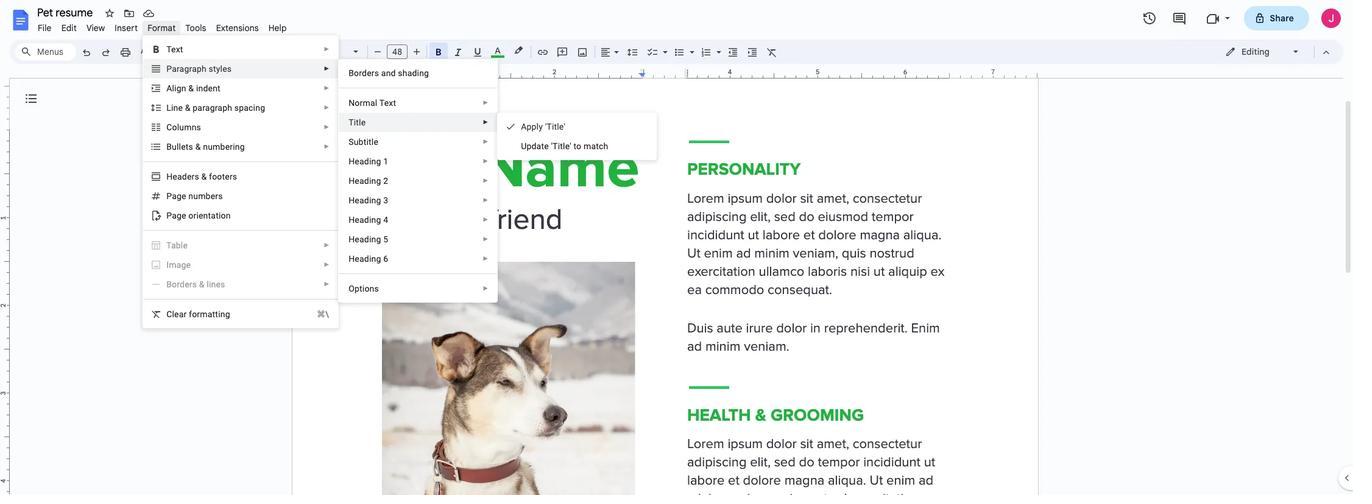 Task type: describe. For each thing, give the bounding box(es) containing it.
bulle
[[166, 142, 186, 152]]

menu containing a
[[497, 113, 657, 160]]

p
[[166, 64, 172, 74]]

► inside borders & lines menu item
[[324, 281, 330, 288]]

heading for heading 3
[[349, 196, 381, 205]]

colum
[[166, 123, 192, 132]]

shading
[[398, 68, 429, 78]]

formatting
[[189, 310, 230, 319]]

subtitle s element
[[349, 137, 382, 147]]

h eaders & footers
[[166, 172, 237, 182]]

indent
[[196, 84, 221, 93]]

heading for heading 5
[[349, 235, 381, 244]]

i m age
[[166, 260, 191, 270]]

a for pply
[[521, 122, 527, 132]]

proxima
[[313, 46, 345, 57]]

heading for heading 2
[[349, 176, 381, 186]]

match
[[584, 141, 609, 151]]

file menu item
[[33, 21, 56, 35]]

h
[[166, 172, 173, 182]]

lear
[[172, 310, 187, 319]]

Font size text field
[[388, 44, 407, 59]]

mbers
[[198, 191, 223, 201]]

Rename text field
[[33, 5, 100, 20]]

heading 4 4 element
[[349, 215, 392, 225]]

spacing
[[235, 103, 265, 113]]

heading 3 3 element
[[349, 196, 392, 205]]

heading 6 6 element
[[349, 254, 392, 264]]

► inside the "table" menu item
[[324, 242, 330, 249]]

b orders and shading
[[349, 68, 429, 78]]

s
[[349, 137, 354, 147]]

help menu item
[[264, 21, 292, 35]]

mode and view toolbar
[[1217, 40, 1337, 64]]

text s element
[[166, 44, 187, 54]]

insert
[[115, 23, 138, 34]]

u pdate 'title' to match
[[521, 141, 609, 151]]

highlight color image
[[512, 43, 525, 58]]

t
[[349, 118, 354, 127]]

ine
[[171, 103, 183, 113]]

format
[[148, 23, 176, 34]]

ormal
[[355, 98, 378, 108]]

headers & footers h element
[[166, 172, 241, 182]]

bulleted list menu image
[[687, 44, 695, 48]]

s for t
[[189, 142, 193, 152]]

borders & lines menu item
[[143, 275, 338, 294]]

heading 6
[[349, 254, 388, 264]]

numbering
[[203, 142, 245, 152]]

paragraph
[[193, 103, 232, 113]]

align & indent a element
[[166, 84, 224, 93]]

heading 2
[[349, 176, 388, 186]]

extensions menu item
[[211, 21, 264, 35]]

format menu item
[[143, 21, 181, 35]]

5
[[383, 235, 388, 244]]

checklist menu image
[[660, 44, 668, 48]]

extensions
[[216, 23, 259, 34]]

b
[[349, 68, 354, 78]]

2
[[383, 176, 388, 186]]

borders & lines
[[166, 280, 225, 290]]

edit menu item
[[56, 21, 82, 35]]

line & paragraph spacing image
[[626, 43, 640, 60]]

text color image
[[491, 43, 505, 58]]

& right t
[[195, 142, 201, 152]]

borders and shading b element
[[349, 68, 433, 78]]

clear formatting c element
[[166, 310, 234, 319]]

heading for heading 1
[[349, 157, 381, 166]]

ptions
[[355, 284, 379, 294]]

line & paragraph spacing l element
[[166, 103, 269, 113]]

tools
[[186, 23, 206, 34]]

page numbers u element
[[166, 191, 227, 201]]

a lign & indent
[[166, 84, 221, 93]]

heading 2 2 element
[[349, 176, 392, 186]]

0 vertical spatial text
[[166, 44, 183, 54]]

& for lign
[[189, 84, 194, 93]]

u
[[521, 141, 527, 151]]

heading 5 5 element
[[349, 235, 392, 244]]

orientation
[[189, 211, 231, 221]]

to
[[574, 141, 582, 151]]

colum n s
[[166, 123, 201, 132]]

page orientation 3 element
[[166, 211, 234, 221]]

nova
[[347, 46, 368, 57]]

l
[[166, 103, 171, 113]]

ubtitle
[[354, 137, 379, 147]]

menu containing b
[[338, 59, 498, 303]]

u
[[193, 191, 198, 201]]

& for eaders
[[201, 172, 207, 182]]

s ubtitle
[[349, 137, 379, 147]]

lines
[[207, 280, 225, 290]]

Star checkbox
[[101, 5, 118, 22]]

borders & lines q element
[[166, 280, 229, 290]]

view menu item
[[82, 21, 110, 35]]

editing
[[1242, 46, 1270, 57]]



Task type: locate. For each thing, give the bounding box(es) containing it.
share button
[[1244, 6, 1310, 30]]

s
[[197, 123, 201, 132], [189, 142, 193, 152]]

editing button
[[1217, 43, 1309, 61]]

n
[[192, 123, 197, 132], [189, 191, 193, 201]]

menu item containing i
[[143, 255, 338, 275]]

normal text n element
[[349, 98, 400, 108]]

pdate
[[527, 141, 549, 151]]

title t element
[[349, 118, 370, 127]]

4 heading from the top
[[349, 215, 381, 225]]

heading up heading 6
[[349, 235, 381, 244]]

image m element
[[166, 260, 195, 270]]

text up p
[[166, 44, 183, 54]]

lign
[[172, 84, 186, 93]]

o
[[349, 284, 355, 294]]

update 'title' to match u element
[[521, 141, 612, 151]]

menu bar inside 'menu bar' banner
[[33, 16, 292, 36]]

p aragraph styles
[[166, 64, 232, 74]]

1 vertical spatial 'title'
[[551, 141, 572, 151]]

heading 4
[[349, 215, 388, 225]]

2 heading from the top
[[349, 176, 381, 186]]

& right eaders
[[201, 172, 207, 182]]

bulle t s & numbering
[[166, 142, 245, 152]]

& inside borders & lines menu item
[[199, 280, 205, 290]]

0 vertical spatial 'title'
[[545, 122, 566, 132]]

1 horizontal spatial text
[[380, 98, 396, 108]]

& left lines
[[199, 280, 205, 290]]

pply
[[527, 122, 543, 132]]

insert menu item
[[110, 21, 143, 35]]

6 heading from the top
[[349, 254, 381, 264]]

0 horizontal spatial a
[[166, 84, 172, 93]]

'title'
[[545, 122, 566, 132], [551, 141, 572, 151]]

age
[[177, 260, 191, 270]]

edit
[[61, 23, 77, 34]]

'title' for pply
[[545, 122, 566, 132]]

itle
[[354, 118, 366, 127]]

styles
[[209, 64, 232, 74]]

m
[[169, 260, 177, 270]]

text
[[166, 44, 183, 54], [380, 98, 396, 108]]

numbered list menu image
[[714, 44, 722, 48]]

top margin image
[[0, 42, 9, 133]]

aragraph
[[172, 64, 207, 74]]

bullets & numbering t element
[[166, 142, 249, 152]]

apply 'title' a element
[[521, 122, 569, 132]]

& right ine
[[185, 103, 191, 113]]

s right colum
[[197, 123, 201, 132]]

menu item inside menu
[[143, 255, 338, 275]]

paragraph styles p element
[[166, 64, 235, 74]]

3
[[383, 196, 388, 205]]

heading up the heading 3
[[349, 176, 381, 186]]

2 page from the top
[[166, 211, 186, 221]]

& for ine
[[185, 103, 191, 113]]

c
[[166, 310, 172, 319]]

heading down subtitle s element
[[349, 157, 381, 166]]

heading 3
[[349, 196, 388, 205]]

left margin image
[[292, 69, 383, 78]]

insert image image
[[576, 43, 590, 60]]

page for page n u mbers
[[166, 191, 186, 201]]

n for u
[[189, 191, 193, 201]]

1 vertical spatial page
[[166, 211, 186, 221]]

⌘backslash element
[[302, 308, 329, 321]]

0 vertical spatial a
[[166, 84, 172, 93]]

⌘\
[[317, 310, 329, 319]]

borders
[[166, 280, 197, 290]]

right margin image
[[947, 69, 1037, 78]]

heading down heading 2
[[349, 196, 381, 205]]

1 horizontal spatial s
[[197, 123, 201, 132]]

menu bar containing file
[[33, 16, 292, 36]]

t itle
[[349, 118, 366, 127]]

c lear formatting
[[166, 310, 230, 319]]

page
[[166, 191, 186, 201], [166, 211, 186, 221]]

s for n
[[197, 123, 201, 132]]

orders
[[354, 68, 379, 78]]

6
[[383, 254, 388, 264]]

view
[[86, 23, 105, 34]]

heading for heading 6
[[349, 254, 381, 264]]

file
[[38, 23, 52, 34]]

heading down the heading 3
[[349, 215, 381, 225]]

heading
[[349, 157, 381, 166], [349, 176, 381, 186], [349, 196, 381, 205], [349, 215, 381, 225], [349, 235, 381, 244], [349, 254, 381, 264]]

0 horizontal spatial text
[[166, 44, 183, 54]]

a up u
[[521, 122, 527, 132]]

4
[[383, 215, 388, 225]]

0 vertical spatial n
[[192, 123, 197, 132]]

1 vertical spatial a
[[521, 122, 527, 132]]

page down page n u mbers
[[166, 211, 186, 221]]

n for s
[[192, 123, 197, 132]]

n ormal text
[[349, 98, 396, 108]]

heading for heading 4
[[349, 215, 381, 225]]

a down p
[[166, 84, 172, 93]]

and
[[381, 68, 396, 78]]

heading 1 1 element
[[349, 157, 392, 166]]

o ptions
[[349, 284, 379, 294]]

0 vertical spatial page
[[166, 191, 186, 201]]

proxima nova
[[313, 46, 368, 57]]

eaders
[[173, 172, 199, 182]]

& right the lign
[[189, 84, 194, 93]]

page n u mbers
[[166, 191, 223, 201]]

heading 1
[[349, 157, 388, 166]]

menu
[[143, 35, 339, 329], [338, 59, 498, 303], [497, 113, 657, 160]]

s right bulle
[[189, 142, 193, 152]]

menu containing text
[[143, 35, 339, 329]]

a pply 'title'
[[521, 122, 566, 132]]

Font size field
[[387, 44, 413, 60]]

table 2 element
[[166, 241, 191, 251]]

heading down heading 5
[[349, 254, 381, 264]]

'title' left to
[[551, 141, 572, 151]]

n up the bulle t s & numbering
[[192, 123, 197, 132]]

0 vertical spatial s
[[197, 123, 201, 132]]

page left u
[[166, 191, 186, 201]]

proxima nova option
[[313, 43, 368, 60]]

'title' for pdate
[[551, 141, 572, 151]]

n left mbers
[[189, 191, 193, 201]]

text right ormal
[[380, 98, 396, 108]]

page for page orientation
[[166, 211, 186, 221]]

1 horizontal spatial a
[[521, 122, 527, 132]]

help
[[269, 23, 287, 34]]

columns n element
[[166, 123, 205, 132]]

Menus field
[[15, 43, 76, 60]]

application containing share
[[0, 0, 1354, 496]]

t
[[186, 142, 189, 152]]

1
[[383, 157, 388, 166]]

'title' right pply
[[545, 122, 566, 132]]

heading 5
[[349, 235, 388, 244]]

menu bar
[[33, 16, 292, 36]]

1 heading from the top
[[349, 157, 381, 166]]

&
[[189, 84, 194, 93], [185, 103, 191, 113], [195, 142, 201, 152], [201, 172, 207, 182], [199, 280, 205, 290]]

1 vertical spatial text
[[380, 98, 396, 108]]

application
[[0, 0, 1354, 496]]

n
[[349, 98, 355, 108]]

0 horizontal spatial s
[[189, 142, 193, 152]]

table menu item
[[143, 236, 338, 255]]

main toolbar
[[76, 0, 782, 473]]

►
[[324, 46, 330, 52], [324, 65, 330, 72], [324, 85, 330, 91], [483, 99, 489, 106], [324, 104, 330, 111], [483, 119, 489, 126], [324, 124, 330, 130], [483, 138, 489, 145], [324, 143, 330, 150], [483, 158, 489, 165], [483, 177, 489, 184], [483, 197, 489, 204], [483, 216, 489, 223], [483, 236, 489, 243], [324, 242, 330, 249], [483, 255, 489, 262], [324, 261, 330, 268], [324, 281, 330, 288], [483, 285, 489, 292]]

a for lign
[[166, 84, 172, 93]]

i
[[166, 260, 169, 270]]

menu bar banner
[[0, 0, 1354, 496]]

1 vertical spatial n
[[189, 191, 193, 201]]

3 heading from the top
[[349, 196, 381, 205]]

table
[[166, 241, 188, 251]]

page orientation
[[166, 211, 231, 221]]

1 page from the top
[[166, 191, 186, 201]]

footers
[[209, 172, 237, 182]]

options o element
[[349, 284, 383, 294]]

a
[[166, 84, 172, 93], [521, 122, 527, 132]]

1 vertical spatial s
[[189, 142, 193, 152]]

menu item
[[143, 255, 338, 275]]

5 heading from the top
[[349, 235, 381, 244]]

tools menu item
[[181, 21, 211, 35]]

l ine & paragraph spacing
[[166, 103, 265, 113]]

share
[[1270, 13, 1295, 24]]



Task type: vqa. For each thing, say whether or not it's contained in the screenshot.
Print on the bottom left of the page
no



